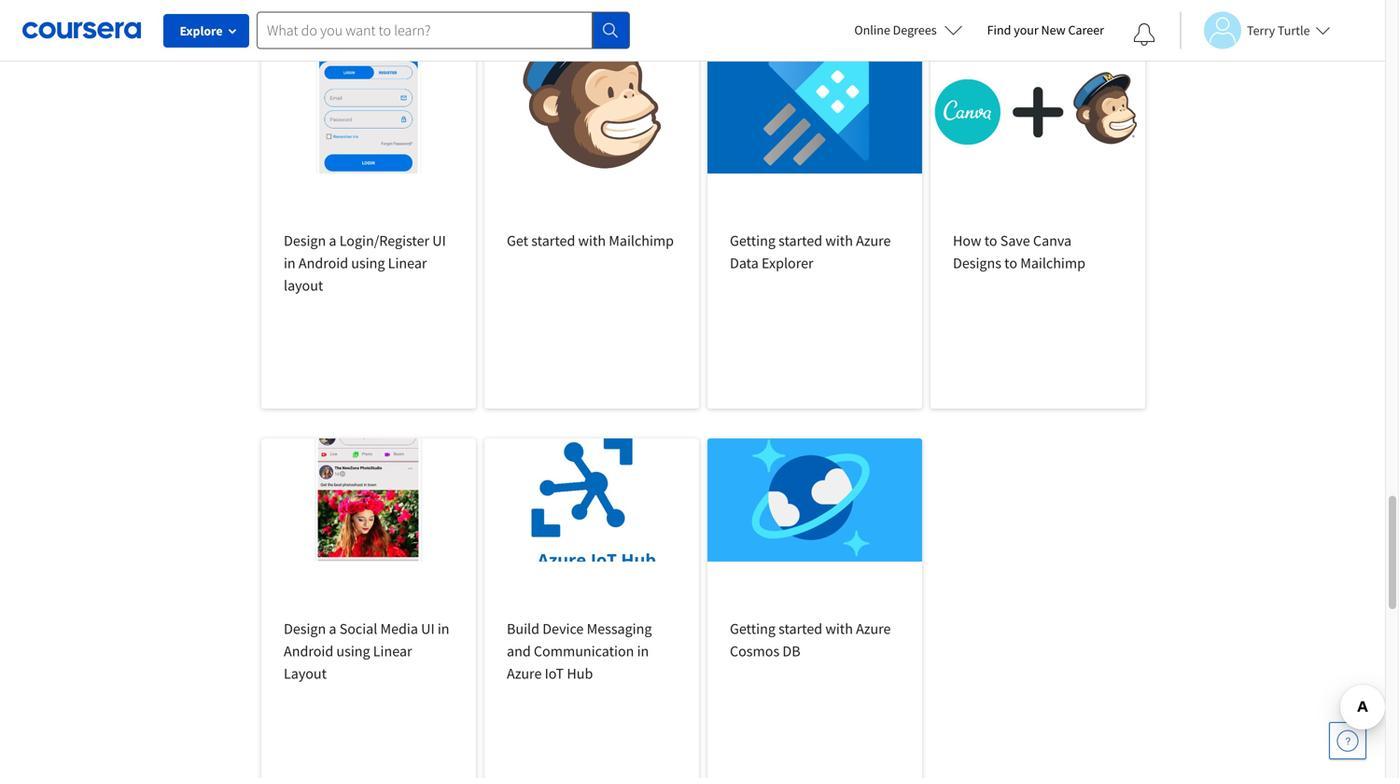 Task type: vqa. For each thing, say whether or not it's contained in the screenshot.
Design's IN
yes



Task type: locate. For each thing, give the bounding box(es) containing it.
design inside design a login/register ui in android using linear layout
[[284, 232, 326, 250]]

started right get
[[532, 232, 575, 250]]

getting started with azure data explorer link
[[708, 50, 923, 409]]

online
[[855, 21, 891, 38]]

a inside design a social media ui in android using linear layout
[[329, 620, 337, 639]]

cosmos
[[730, 642, 780, 661]]

getting inside getting started with azure cosmos db
[[730, 620, 776, 639]]

mailchimp
[[609, 232, 674, 250], [1021, 254, 1086, 273]]

0 vertical spatial to
[[985, 232, 998, 250]]

using down login/register
[[351, 254, 385, 273]]

using
[[351, 254, 385, 273], [337, 642, 370, 661]]

and
[[507, 642, 531, 661]]

1 horizontal spatial to
[[1005, 254, 1018, 273]]

build
[[507, 620, 540, 639]]

android up layout
[[299, 254, 348, 273]]

azure inside getting started with azure cosmos db
[[856, 620, 891, 639]]

device
[[543, 620, 584, 639]]

getting started with azure cosmos db
[[730, 620, 891, 661]]

2 a from the top
[[329, 620, 337, 639]]

ui right "media"
[[421, 620, 435, 639]]

started up db
[[779, 620, 823, 639]]

turtle
[[1278, 22, 1311, 39]]

online degrees
[[855, 21, 937, 38]]

design
[[284, 232, 326, 250], [284, 620, 326, 639]]

1 horizontal spatial in
[[438, 620, 450, 639]]

1 vertical spatial using
[[337, 642, 370, 661]]

degrees
[[893, 21, 937, 38]]

azure for getting started with azure data explorer
[[856, 232, 891, 250]]

how
[[953, 232, 982, 250]]

getting up data at the right top of the page
[[730, 232, 776, 250]]

android
[[299, 254, 348, 273], [284, 642, 334, 661]]

started
[[532, 232, 575, 250], [779, 232, 823, 250], [779, 620, 823, 639]]

started inside getting started with azure data explorer
[[779, 232, 823, 250]]

explore button
[[163, 14, 249, 48]]

to down save
[[1005, 254, 1018, 273]]

0 vertical spatial design
[[284, 232, 326, 250]]

2 vertical spatial in
[[637, 642, 649, 661]]

0 vertical spatial using
[[351, 254, 385, 273]]

to right how
[[985, 232, 998, 250]]

0 horizontal spatial in
[[284, 254, 296, 273]]

designs
[[953, 254, 1002, 273]]

0 vertical spatial linear
[[388, 254, 427, 273]]

0 vertical spatial android
[[299, 254, 348, 273]]

1 horizontal spatial mailchimp
[[1021, 254, 1086, 273]]

1 design from the top
[[284, 232, 326, 250]]

azure for getting started with azure cosmos db
[[856, 620, 891, 639]]

design a login/register ui in android using linear layout
[[284, 232, 446, 295]]

hub
[[567, 665, 593, 683]]

design inside design a social media ui in android using linear layout
[[284, 620, 326, 639]]

new
[[1042, 21, 1066, 38]]

1 vertical spatial linear
[[373, 642, 412, 661]]

0 vertical spatial getting
[[730, 232, 776, 250]]

in
[[284, 254, 296, 273], [438, 620, 450, 639], [637, 642, 649, 661]]

getting for data
[[730, 232, 776, 250]]

with
[[578, 232, 606, 250], [826, 232, 853, 250], [826, 620, 853, 639]]

explorer
[[762, 254, 814, 273]]

getting inside getting started with azure data explorer
[[730, 232, 776, 250]]

2 horizontal spatial in
[[637, 642, 649, 661]]

started inside getting started with azure cosmos db
[[779, 620, 823, 639]]

with inside getting started with azure cosmos db
[[826, 620, 853, 639]]

None search field
[[257, 12, 630, 49]]

0 vertical spatial mailchimp
[[609, 232, 674, 250]]

in right "media"
[[438, 620, 450, 639]]

What do you want to learn? text field
[[257, 12, 593, 49]]

get
[[507, 232, 529, 250]]

1 vertical spatial design
[[284, 620, 326, 639]]

in inside design a social media ui in android using linear layout
[[438, 620, 450, 639]]

ui
[[433, 232, 446, 250], [421, 620, 435, 639]]

1 vertical spatial getting
[[730, 620, 776, 639]]

design up layout
[[284, 232, 326, 250]]

1 vertical spatial azure
[[856, 620, 891, 639]]

azure
[[856, 232, 891, 250], [856, 620, 891, 639], [507, 665, 542, 683]]

linear down login/register
[[388, 254, 427, 273]]

a left social
[[329, 620, 337, 639]]

started up explorer
[[779, 232, 823, 250]]

linear down "media"
[[373, 642, 412, 661]]

2 vertical spatial azure
[[507, 665, 542, 683]]

a for social
[[329, 620, 337, 639]]

a left login/register
[[329, 232, 337, 250]]

to
[[985, 232, 998, 250], [1005, 254, 1018, 273]]

1 vertical spatial in
[[438, 620, 450, 639]]

ui inside design a social media ui in android using linear layout
[[421, 620, 435, 639]]

career
[[1069, 21, 1105, 38]]

2 design from the top
[[284, 620, 326, 639]]

android up the 'layout'
[[284, 642, 334, 661]]

layout
[[284, 665, 327, 683]]

1 vertical spatial a
[[329, 620, 337, 639]]

get started with mailchimp
[[507, 232, 674, 250]]

getting for cosmos
[[730, 620, 776, 639]]

using down social
[[337, 642, 370, 661]]

design up the 'layout'
[[284, 620, 326, 639]]

0 vertical spatial azure
[[856, 232, 891, 250]]

in up layout
[[284, 254, 296, 273]]

online degrees button
[[840, 9, 978, 50]]

started for get started with mailchimp
[[532, 232, 575, 250]]

getting started with azure data explorer
[[730, 232, 891, 273]]

help center image
[[1337, 730, 1360, 753]]

in down messaging
[[637, 642, 649, 661]]

a
[[329, 232, 337, 250], [329, 620, 337, 639]]

using inside design a social media ui in android using linear layout
[[337, 642, 370, 661]]

android inside design a social media ui in android using linear layout
[[284, 642, 334, 661]]

getting
[[730, 232, 776, 250], [730, 620, 776, 639]]

1 vertical spatial android
[[284, 642, 334, 661]]

azure inside getting started with azure data explorer
[[856, 232, 891, 250]]

getting started with azure cosmos db link
[[708, 439, 923, 779]]

terry
[[1247, 22, 1276, 39]]

0 horizontal spatial mailchimp
[[609, 232, 674, 250]]

layout
[[284, 276, 323, 295]]

1 vertical spatial mailchimp
[[1021, 254, 1086, 273]]

0 vertical spatial in
[[284, 254, 296, 273]]

1 vertical spatial ui
[[421, 620, 435, 639]]

ui right login/register
[[433, 232, 446, 250]]

terry turtle button
[[1180, 12, 1331, 49]]

using inside design a login/register ui in android using linear layout
[[351, 254, 385, 273]]

2 getting from the top
[[730, 620, 776, 639]]

0 vertical spatial ui
[[433, 232, 446, 250]]

a for login/register
[[329, 232, 337, 250]]

0 vertical spatial a
[[329, 232, 337, 250]]

a inside design a login/register ui in android using linear layout
[[329, 232, 337, 250]]

find your new career link
[[978, 19, 1114, 42]]

1 a from the top
[[329, 232, 337, 250]]

with inside getting started with azure data explorer
[[826, 232, 853, 250]]

1 getting from the top
[[730, 232, 776, 250]]

in inside build device messaging and communication in azure iot hub
[[637, 642, 649, 661]]

getting up cosmos
[[730, 620, 776, 639]]

linear
[[388, 254, 427, 273], [373, 642, 412, 661]]

coursera image
[[22, 15, 141, 45]]

save
[[1001, 232, 1031, 250]]



Task type: describe. For each thing, give the bounding box(es) containing it.
azure inside build device messaging and communication in azure iot hub
[[507, 665, 542, 683]]

started for getting started with azure data explorer
[[779, 232, 823, 250]]

with for get started with mailchimp
[[578, 232, 606, 250]]

data
[[730, 254, 759, 273]]

in for build
[[637, 642, 649, 661]]

explore
[[180, 22, 223, 39]]

with for getting started with azure data explorer
[[826, 232, 853, 250]]

find
[[988, 21, 1012, 38]]

your
[[1014, 21, 1039, 38]]

build device messaging and communication in azure iot hub
[[507, 620, 652, 683]]

find your new career
[[988, 21, 1105, 38]]

canva
[[1034, 232, 1072, 250]]

design a social media ui in android using linear layout
[[284, 620, 450, 683]]

how to save canva designs to mailchimp
[[953, 232, 1086, 273]]

iot
[[545, 665, 564, 683]]

messaging
[[587, 620, 652, 639]]

db
[[783, 642, 801, 661]]

build device messaging and communication in azure iot hub link
[[485, 439, 699, 779]]

media
[[380, 620, 418, 639]]

terry turtle
[[1247, 22, 1311, 39]]

linear inside design a login/register ui in android using linear layout
[[388, 254, 427, 273]]

in for design
[[438, 620, 450, 639]]

started for getting started with azure cosmos db
[[779, 620, 823, 639]]

get started with mailchimp link
[[485, 50, 699, 409]]

design for design a login/register ui in android using linear layout
[[284, 232, 326, 250]]

design a social media ui in android using linear layout link
[[261, 439, 476, 779]]

design for design a social media ui in android using linear layout
[[284, 620, 326, 639]]

linear inside design a social media ui in android using linear layout
[[373, 642, 412, 661]]

design a login/register ui in android using linear layout link
[[261, 50, 476, 409]]

social
[[340, 620, 377, 639]]

in inside design a login/register ui in android using linear layout
[[284, 254, 296, 273]]

with for getting started with azure cosmos db
[[826, 620, 853, 639]]

mailchimp inside the how to save canva designs to mailchimp
[[1021, 254, 1086, 273]]

0 horizontal spatial to
[[985, 232, 998, 250]]

login/register
[[340, 232, 430, 250]]

1 vertical spatial to
[[1005, 254, 1018, 273]]

show notifications image
[[1134, 23, 1156, 46]]

android inside design a login/register ui in android using linear layout
[[299, 254, 348, 273]]

communication
[[534, 642, 634, 661]]

ui inside design a login/register ui in android using linear layout
[[433, 232, 446, 250]]

how to save canva designs to mailchimp link
[[931, 50, 1146, 409]]



